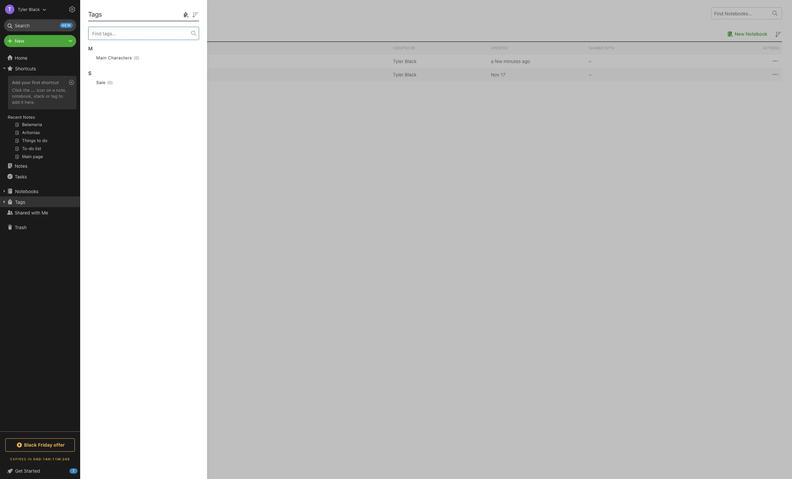 Task type: vqa. For each thing, say whether or not it's contained in the screenshot.
the Always to the bottom
no



Task type: locate. For each thing, give the bounding box(es) containing it.
row group containing characters
[[90, 54, 782, 81]]

a right on
[[53, 88, 55, 93]]

1 vertical spatial notebooks
[[15, 189, 38, 194]]

here.
[[25, 100, 35, 105]]

2 down 'find tags…' text box
[[138, 58, 141, 64]]

notebooks
[[95, 31, 119, 37]]

1 horizontal spatial 2
[[138, 58, 141, 64]]

new button
[[4, 35, 76, 47]]

first
[[32, 80, 40, 85]]

0 horizontal spatial a
[[53, 88, 55, 93]]

characters ( 2
[[111, 58, 141, 64]]

new
[[735, 31, 745, 37], [15, 38, 24, 44]]

)
[[138, 55, 139, 60], [111, 80, 113, 85]]

main
[[96, 55, 107, 60]]

notes
[[23, 115, 35, 120], [15, 163, 27, 169]]

new up home
[[15, 38, 24, 44]]

new inside popup button
[[15, 38, 24, 44]]

0 vertical spatial tyler
[[18, 7, 28, 12]]

0 horizontal spatial (
[[107, 80, 109, 85]]

tyler inside characters row
[[393, 58, 404, 64]]

notebooks up notebooks
[[90, 9, 122, 17]]

1 vertical spatial 0
[[109, 80, 111, 85]]

( inside characters row
[[136, 58, 138, 64]]

tyler black for nov
[[393, 72, 417, 77]]

tyler for nov
[[393, 72, 404, 77]]

tags
[[88, 10, 102, 18], [15, 199, 25, 205]]

0 vertical spatial tags
[[88, 10, 102, 18]]

expires
[[10, 458, 26, 462]]

0 vertical spatial notebooks
[[90, 9, 122, 17]]

tyler
[[18, 7, 28, 12], [393, 58, 404, 64], [393, 72, 404, 77]]

Tag actions field
[[113, 79, 124, 86]]

on
[[46, 88, 51, 93]]

a inside row
[[491, 58, 494, 64]]

0 vertical spatial new
[[735, 31, 745, 37]]

0 vertical spatial 2
[[90, 31, 93, 37]]

– inside characters row
[[589, 58, 592, 64]]

) down 'find tags…' text box
[[138, 55, 139, 60]]

notebook
[[746, 31, 768, 37]]

add
[[12, 100, 20, 105]]

0 vertical spatial a
[[491, 58, 494, 64]]

group
[[0, 74, 80, 163]]

( inside main characters ( 0 )
[[134, 55, 135, 60]]

a
[[491, 58, 494, 64], [53, 88, 55, 93]]

add
[[12, 80, 20, 85]]

0 vertical spatial )
[[138, 55, 139, 60]]

1 horizontal spatial (
[[134, 55, 135, 60]]

0 vertical spatial –
[[589, 58, 592, 64]]

tag
[[51, 94, 58, 99]]

– inside first notebook row
[[589, 72, 592, 77]]

0 inside sale ( 0 )
[[109, 80, 111, 85]]

0 vertical spatial tyler black
[[18, 7, 40, 12]]

1 vertical spatial new
[[15, 38, 24, 44]]

s
[[88, 70, 91, 76]]

minutes
[[504, 58, 521, 64]]

shortcut
[[41, 80, 59, 85]]

0 inside main characters ( 0 )
[[135, 55, 138, 60]]

shared with me link
[[0, 208, 80, 218]]

tree
[[0, 52, 80, 432]]

2
[[90, 31, 93, 37], [138, 58, 141, 64]]

0 down 'find tags…' text box
[[135, 55, 138, 60]]

notes right recent
[[23, 115, 35, 120]]

tree containing home
[[0, 52, 80, 432]]

1 vertical spatial tags
[[15, 199, 25, 205]]

Search text field
[[9, 19, 72, 31]]

Account field
[[0, 3, 47, 16]]

row group
[[88, 40, 205, 97], [90, 54, 782, 81]]

–
[[589, 58, 592, 64], [589, 72, 592, 77]]

add your first shortcut
[[12, 80, 59, 85]]

notebooks
[[90, 9, 122, 17], [15, 189, 38, 194]]

1 vertical spatial )
[[111, 80, 113, 85]]

0 horizontal spatial notebooks
[[15, 189, 38, 194]]

created by button
[[391, 42, 488, 54]]

new
[[62, 23, 71, 27]]

( inside sale ( 0 )
[[107, 80, 109, 85]]

sort options image
[[191, 11, 199, 19]]

tyler black inside first notebook row
[[393, 72, 417, 77]]

2 – from the top
[[589, 72, 592, 77]]

tyler black inside account field
[[18, 7, 40, 12]]

trash link
[[0, 222, 80, 233]]

a left few
[[491, 58, 494, 64]]

0 left tag actions image at the top
[[109, 80, 111, 85]]

note,
[[56, 88, 66, 93]]

0 vertical spatial 0
[[135, 55, 138, 60]]

0 horizontal spatial 2
[[90, 31, 93, 37]]

settings image
[[68, 5, 76, 13]]

click the ...
[[12, 88, 35, 93]]

) right sale
[[111, 80, 113, 85]]

shared with me
[[15, 210, 48, 216]]

black inside characters row
[[405, 58, 417, 64]]

0 horizontal spatial tags
[[15, 199, 25, 205]]

row group containing m
[[88, 40, 205, 97]]

1 – from the top
[[589, 58, 592, 64]]

notebooks inside tree
[[15, 189, 38, 194]]

ago
[[522, 58, 530, 64]]

your
[[21, 80, 31, 85]]

characters
[[108, 55, 132, 60], [111, 58, 134, 64]]

a few minutes ago
[[491, 58, 530, 64]]

0 horizontal spatial new
[[15, 38, 24, 44]]

updated
[[491, 46, 508, 50]]

expires in 04d:14h:11m:23s
[[10, 458, 70, 462]]

(
[[134, 55, 135, 60], [136, 58, 138, 64], [107, 80, 109, 85]]

shortcuts
[[15, 66, 36, 71]]

tyler black inside characters row
[[393, 58, 417, 64]]

notebooks down tasks
[[15, 189, 38, 194]]

0
[[135, 55, 138, 60], [109, 80, 111, 85]]

me
[[42, 210, 48, 216]]

2 inside characters row
[[138, 58, 141, 64]]

2 vertical spatial tyler black
[[393, 72, 417, 77]]

sale ( 0 )
[[96, 80, 113, 85]]

04d:14h:11m:23s
[[33, 458, 70, 462]]

1 horizontal spatial a
[[491, 58, 494, 64]]

( for characters ( 2
[[136, 58, 138, 64]]

with
[[605, 46, 615, 50]]

1 vertical spatial tyler black
[[393, 58, 417, 64]]

2 notebooks
[[90, 31, 119, 37]]

1 horizontal spatial new
[[735, 31, 745, 37]]

tyler black for a
[[393, 58, 417, 64]]

tags up "shared"
[[15, 199, 25, 205]]

1 vertical spatial a
[[53, 88, 55, 93]]

2 vertical spatial tyler
[[393, 72, 404, 77]]

Find Notebooks… text field
[[712, 8, 769, 19]]

title
[[93, 46, 103, 50]]

new up actions button
[[735, 31, 745, 37]]

tags up 2 notebooks
[[88, 10, 102, 18]]

shared
[[589, 46, 604, 50]]

2 up m
[[90, 31, 93, 37]]

1 vertical spatial 2
[[138, 58, 141, 64]]

or
[[46, 94, 50, 99]]

tyler inside first notebook row
[[393, 72, 404, 77]]

notes up tasks
[[15, 163, 27, 169]]

1 vertical spatial tyler
[[393, 58, 404, 64]]

tyler black
[[18, 7, 40, 12], [393, 58, 417, 64], [393, 72, 417, 77]]

1 vertical spatial –
[[589, 72, 592, 77]]

1 horizontal spatial )
[[138, 55, 139, 60]]

black
[[29, 7, 40, 12], [405, 58, 417, 64], [405, 72, 417, 77], [24, 443, 37, 449]]

group containing add your first shortcut
[[0, 74, 80, 163]]

0 horizontal spatial 0
[[109, 80, 111, 85]]

2 horizontal spatial (
[[136, 58, 138, 64]]

new search field
[[9, 19, 73, 31]]

1 horizontal spatial 0
[[135, 55, 138, 60]]

new inside button
[[735, 31, 745, 37]]

0 horizontal spatial )
[[111, 80, 113, 85]]

by
[[411, 46, 416, 50]]

black friday offer
[[24, 443, 65, 449]]

nov
[[491, 72, 500, 77]]

in
[[28, 458, 32, 462]]

1 vertical spatial notes
[[15, 163, 27, 169]]



Task type: describe. For each thing, give the bounding box(es) containing it.
m
[[88, 45, 93, 51]]

tyler for a
[[393, 58, 404, 64]]

tags button
[[0, 197, 80, 208]]

trash
[[15, 225, 27, 230]]

row group inside notebooks element
[[90, 54, 782, 81]]

get
[[15, 469, 23, 475]]

characters inside row
[[111, 58, 134, 64]]

first notebook row
[[90, 68, 782, 81]]

a inside icon on a note, notebook, stack or tag to add it here.
[[53, 88, 55, 93]]

created by
[[393, 46, 416, 50]]

notebook,
[[12, 94, 32, 99]]

Sort field
[[191, 10, 199, 19]]

tag actions image
[[113, 80, 124, 85]]

7
[[72, 470, 75, 474]]

group inside tree
[[0, 74, 80, 163]]

main characters ( 0 )
[[96, 55, 139, 60]]

the
[[23, 88, 30, 93]]

Find tags… text field
[[89, 29, 191, 38]]

0 vertical spatial notes
[[23, 115, 35, 120]]

...
[[31, 88, 35, 93]]

black friday offer button
[[5, 439, 75, 453]]

tasks
[[15, 174, 27, 180]]

shared with button
[[586, 42, 684, 54]]

create new tag image
[[182, 11, 190, 19]]

click
[[12, 88, 22, 93]]

notes link
[[0, 161, 80, 171]]

few
[[495, 58, 503, 64]]

new for new notebook
[[735, 31, 745, 37]]

– for nov 17
[[589, 72, 592, 77]]

sale
[[96, 80, 106, 85]]

1 horizontal spatial tags
[[88, 10, 102, 18]]

tags inside button
[[15, 199, 25, 205]]

icon
[[37, 88, 45, 93]]

( for sale ( 0 )
[[107, 80, 109, 85]]

started
[[24, 469, 40, 475]]

title button
[[90, 42, 391, 54]]

– for a few minutes ago
[[589, 58, 592, 64]]

friday
[[38, 443, 52, 449]]

tyler inside account field
[[18, 7, 28, 12]]

updated button
[[488, 42, 586, 54]]

it
[[21, 100, 23, 105]]

notebooks link
[[0, 186, 80, 197]]

home
[[15, 55, 27, 61]]

new notebook
[[735, 31, 768, 37]]

new notebook button
[[726, 30, 768, 38]]

shortcuts button
[[0, 63, 80, 74]]

icon on a note, notebook, stack or tag to add it here.
[[12, 88, 66, 105]]

recent
[[8, 115, 22, 120]]

new for new
[[15, 38, 24, 44]]

black inside account field
[[29, 7, 40, 12]]

with
[[31, 210, 40, 216]]

notebooks element
[[80, 0, 792, 480]]

) inside sale ( 0 )
[[111, 80, 113, 85]]

shared
[[15, 210, 30, 216]]

created
[[393, 46, 410, 50]]

recent notes
[[8, 115, 35, 120]]

to
[[59, 94, 63, 99]]

17
[[501, 72, 506, 77]]

stack
[[34, 94, 44, 99]]

Help and Learning task checklist field
[[0, 467, 80, 477]]

actions
[[763, 46, 780, 50]]

black inside first notebook row
[[405, 72, 417, 77]]

black inside popup button
[[24, 443, 37, 449]]

shared with
[[589, 46, 615, 50]]

get started
[[15, 469, 40, 475]]

click to collapse image
[[78, 468, 83, 476]]

actions button
[[684, 42, 782, 54]]

offer
[[54, 443, 65, 449]]

) inside main characters ( 0 )
[[138, 55, 139, 60]]

nov 17
[[491, 72, 506, 77]]

expand notebooks image
[[2, 189, 7, 194]]

1 horizontal spatial notebooks
[[90, 9, 122, 17]]

characters row
[[90, 54, 782, 68]]

expand tags image
[[2, 200, 7, 205]]

home link
[[0, 52, 80, 63]]

tasks button
[[0, 171, 80, 182]]



